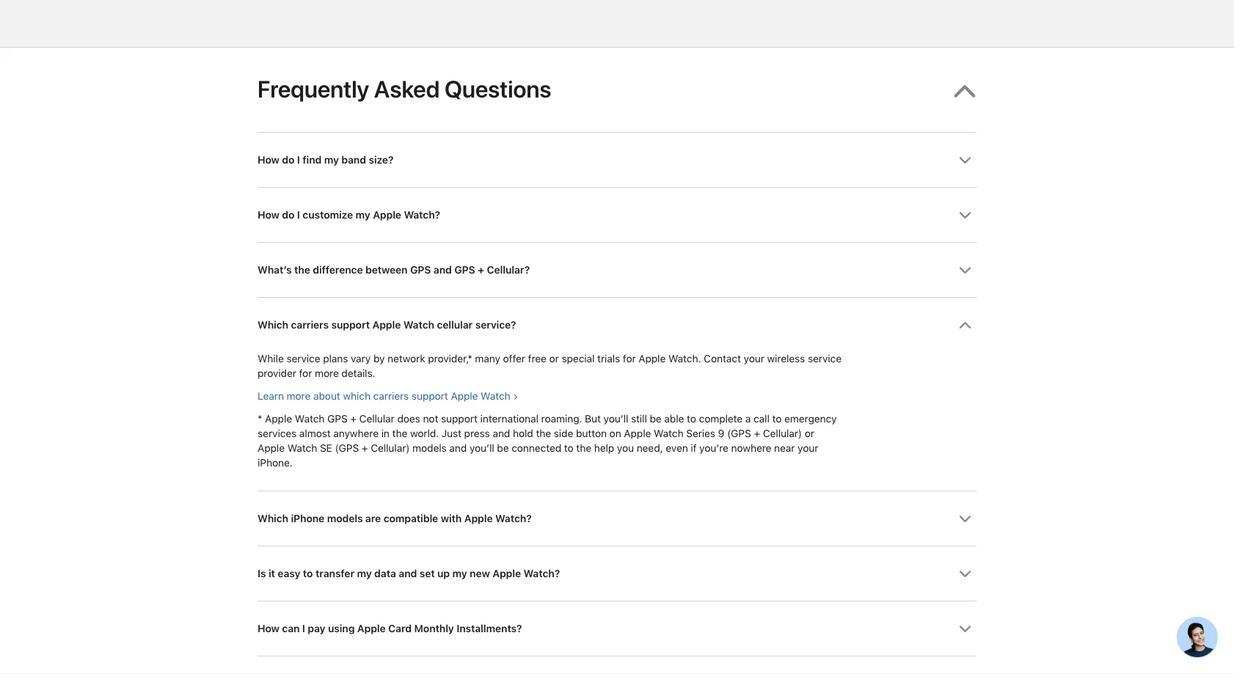 Task type: vqa. For each thing, say whether or not it's contained in the screenshot.
Newsroom within "button"
no



Task type: describe. For each thing, give the bounding box(es) containing it.
which carriers support apple watch cellular service?
[[258, 319, 516, 332]]

contact
[[704, 353, 741, 365]]

you're
[[699, 442, 729, 455]]

offer
[[503, 353, 525, 365]]

i for pay
[[302, 623, 305, 635]]

which iphone models are compatible with apple watch?
[[258, 513, 532, 525]]

using
[[328, 623, 355, 635]]

press
[[464, 428, 490, 440]]

0 horizontal spatial for
[[299, 367, 312, 380]]

more inside while service plans vary by network provider,* many offer free or special trials for apple watch. contact your wireless service provider for more details.
[[315, 367, 339, 380]]

which iphone models are compatible with apple watch? button
[[258, 492, 977, 546]]

learn more about which carriers support apple watch
[[258, 390, 510, 403]]

your inside while service plans vary by network provider,* many offer free or special trials for apple watch. contact your wireless service provider for more details.
[[744, 353, 764, 365]]

frequently asked questions
[[258, 75, 552, 103]]

set
[[420, 568, 435, 580]]

and right between
[[434, 264, 452, 277]]

how for how do i find my band size?
[[258, 154, 279, 166]]

provider
[[258, 367, 296, 380]]

my left data
[[357, 568, 372, 580]]

network
[[388, 353, 425, 365]]

you
[[617, 442, 634, 455]]

apple watch.
[[639, 353, 701, 365]]

+ down the call
[[754, 428, 760, 440]]

1 horizontal spatial apple watch
[[624, 428, 684, 440]]

how do i find my band size? button
[[258, 133, 977, 187]]

nowhere
[[731, 442, 772, 455]]

chevrondown image for how do i customize my apple watch?
[[959, 209, 972, 222]]

in
[[381, 428, 390, 440]]

many
[[475, 353, 500, 365]]

call
[[754, 413, 770, 426]]

anywhere
[[333, 428, 379, 440]]

details.
[[341, 367, 375, 380]]

1 horizontal spatial carriers
[[373, 390, 409, 403]]

learn more about which carriers support apple watch link
[[258, 390, 518, 403]]

easy
[[278, 568, 300, 580]]

apple right with in the left bottom of the page
[[464, 513, 493, 525]]

a
[[745, 413, 751, 426]]

emergency
[[784, 413, 837, 426]]

1 vertical spatial you'll
[[470, 442, 494, 455]]

1 vertical spatial support
[[412, 390, 448, 403]]

data
[[374, 568, 396, 580]]

side
[[554, 428, 573, 440]]

1 service from the left
[[286, 353, 320, 365]]

cellular
[[359, 413, 395, 426]]

difference
[[313, 264, 363, 277]]

wireless
[[767, 353, 805, 365]]

world.
[[410, 428, 439, 440]]

hold
[[513, 428, 533, 440]]

frequently
[[258, 75, 369, 103]]

+ inside dropdown button
[[478, 264, 484, 277]]

if
[[691, 442, 697, 455]]

the right in
[[392, 428, 407, 440]]

able
[[664, 413, 684, 426]]

1 horizontal spatial cellular)
[[763, 428, 802, 440]]

up
[[437, 568, 450, 580]]

cellular?
[[487, 264, 530, 277]]

still
[[631, 413, 647, 426]]

installments?
[[457, 623, 522, 635]]

by
[[373, 353, 385, 365]]

do for find
[[282, 154, 295, 166]]

1 vertical spatial cellular)
[[371, 442, 410, 455]]

is it easy to transfer my data and set up my new apple watch?
[[258, 568, 560, 580]]

apple right new
[[493, 568, 521, 580]]

iphone.
[[258, 457, 293, 470]]

how can i pay using apple card monthly installments? button
[[258, 602, 977, 656]]

does
[[397, 413, 420, 426]]

but
[[585, 413, 601, 426]]

or inside while service plans vary by network provider,* many offer free or special trials for apple watch. contact your wireless service provider for more details.
[[549, 353, 559, 365]]

connected
[[512, 442, 561, 455]]

gps inside "* apple watch gps + cellular does not support international roaming. but you'll still be able to complete a call to emergency services almost anywhere in the world. just press and hold the side button on apple watch series 9 (gps + cellular) or apple watch se (gps + cellular) models and you'll be connected to the help you need, even if you're nowhere near your iphone."
[[327, 413, 348, 426]]

to down side
[[564, 442, 574, 455]]

plans
[[323, 353, 348, 365]]

* apple watch gps + cellular does not support international roaming. but you'll still be able to complete a call to emergency services almost anywhere in the world. just press and hold the side button on apple watch series 9 (gps + cellular) or apple watch se (gps + cellular) models and you'll be connected to the help you need, even if you're nowhere near your iphone.
[[258, 413, 837, 470]]

not
[[423, 413, 438, 426]]

roaming.
[[541, 413, 582, 426]]

models inside "* apple watch gps + cellular does not support international roaming. but you'll still be able to complete a call to emergency services almost anywhere in the world. just press and hold the side button on apple watch series 9 (gps + cellular) or apple watch se (gps + cellular) models and you'll be connected to the help you need, even if you're nowhere near your iphone."
[[412, 442, 447, 455]]

how do i customize my apple watch?
[[258, 209, 440, 222]]

watch? inside how do i customize my apple watch? dropdown button
[[404, 209, 440, 222]]

1 vertical spatial more
[[287, 390, 311, 403]]

just
[[442, 428, 461, 440]]

asked
[[374, 75, 440, 103]]

to inside dropdown button
[[303, 568, 313, 580]]

band
[[341, 154, 366, 166]]

can
[[282, 623, 300, 635]]

help
[[594, 442, 614, 455]]

1 horizontal spatial gps
[[410, 264, 431, 277]]

cellular
[[437, 319, 473, 332]]

size?
[[369, 154, 394, 166]]

your inside "* apple watch gps + cellular does not support international roaming. but you'll still be able to complete a call to emergency services almost anywhere in the world. just press and hold the side button on apple watch series 9 (gps + cellular) or apple watch se (gps + cellular) models and you'll be connected to the help you need, even if you're nowhere near your iphone."
[[798, 442, 818, 455]]

how do i find my band size?
[[258, 154, 394, 166]]

what's the difference between gps and gps + cellular?
[[258, 264, 530, 277]]

chevrondown image for installments?
[[959, 623, 972, 636]]

even
[[666, 442, 688, 455]]

what's the difference between gps and gps + cellular? button
[[258, 243, 977, 297]]

carriers inside dropdown button
[[291, 319, 329, 332]]

frequently asked questions button
[[258, 48, 977, 132]]

with
[[441, 513, 462, 525]]

the down button
[[576, 442, 591, 455]]

and left set
[[399, 568, 417, 580]]

which
[[343, 390, 371, 403]]

1 vertical spatial watch
[[481, 390, 510, 403]]

complete
[[699, 413, 743, 426]]

*
[[258, 413, 262, 426]]

models inside dropdown button
[[327, 513, 363, 525]]

1 horizontal spatial you'll
[[604, 413, 628, 426]]

almost
[[299, 428, 331, 440]]

2 horizontal spatial gps
[[454, 264, 475, 277]]

while
[[258, 353, 284, 365]]



Task type: locate. For each thing, give the bounding box(es) containing it.
3 chevrondown image from the top
[[959, 513, 972, 526]]

your right near
[[798, 442, 818, 455]]

do for customize
[[282, 209, 295, 222]]

pay
[[308, 623, 325, 635]]

to right able
[[687, 413, 696, 426]]

1 vertical spatial chevrondown image
[[959, 320, 972, 332]]

or down emergency
[[805, 428, 814, 440]]

chevrondown image inside which carriers support apple watch cellular service? dropdown button
[[959, 320, 972, 332]]

1 horizontal spatial your
[[798, 442, 818, 455]]

1 vertical spatial or
[[805, 428, 814, 440]]

between
[[365, 264, 408, 277]]

1 horizontal spatial or
[[805, 428, 814, 440]]

service up provider
[[286, 353, 320, 365]]

for right the trials
[[623, 353, 636, 365]]

1 vertical spatial (gps
[[335, 442, 359, 455]]

0 horizontal spatial gps
[[327, 413, 348, 426]]

1 horizontal spatial (gps
[[727, 428, 751, 440]]

it
[[269, 568, 275, 580]]

0 horizontal spatial you'll
[[470, 442, 494, 455]]

0 vertical spatial your
[[744, 353, 764, 365]]

i right the can
[[302, 623, 305, 635]]

near
[[774, 442, 795, 455]]

chevrondown image inside what's the difference between gps and gps + cellular? dropdown button
[[959, 264, 972, 277]]

0 vertical spatial cellular)
[[763, 428, 802, 440]]

1 horizontal spatial more
[[315, 367, 339, 380]]

how left the can
[[258, 623, 279, 635]]

2 how from the top
[[258, 209, 279, 222]]

how left 'find' at the left top of page
[[258, 154, 279, 166]]

trials
[[597, 353, 620, 365]]

special
[[562, 353, 595, 365]]

0 vertical spatial apple watch
[[265, 413, 325, 426]]

or
[[549, 353, 559, 365], [805, 428, 814, 440]]

watch? right with in the left bottom of the page
[[495, 513, 532, 525]]

2 chevrondown image from the top
[[959, 320, 972, 332]]

apple up by at left
[[372, 319, 401, 332]]

apple watch se
[[258, 442, 332, 455]]

be
[[650, 413, 662, 426], [497, 442, 509, 455]]

what's
[[258, 264, 292, 277]]

or right free
[[549, 353, 559, 365]]

watch? inside which iphone models are compatible with apple watch? dropdown button
[[495, 513, 532, 525]]

chevrondown image for set
[[959, 568, 972, 581]]

gps up 'anywhere'
[[327, 413, 348, 426]]

list item
[[258, 297, 977, 491]]

apple watch up need,
[[624, 428, 684, 440]]

0 vertical spatial how
[[258, 154, 279, 166]]

how up what's
[[258, 209, 279, 222]]

my right customize at left
[[356, 209, 370, 222]]

do left customize at left
[[282, 209, 295, 222]]

watch? right new
[[524, 568, 560, 580]]

which left iphone
[[258, 513, 288, 525]]

2 do from the top
[[282, 209, 295, 222]]

0 horizontal spatial carriers
[[291, 319, 329, 332]]

+ down 'anywhere'
[[362, 442, 368, 455]]

chevrondown image
[[959, 209, 972, 222], [959, 320, 972, 332]]

apple up 'press'
[[451, 390, 478, 403]]

0 horizontal spatial (gps
[[335, 442, 359, 455]]

1 vertical spatial models
[[327, 513, 363, 525]]

i for find
[[297, 154, 300, 166]]

which up while
[[258, 319, 288, 332]]

the inside dropdown button
[[294, 264, 310, 277]]

chevrondown image
[[959, 154, 972, 167], [959, 264, 972, 277], [959, 513, 972, 526], [959, 568, 972, 581], [959, 623, 972, 636]]

watch up international
[[481, 390, 510, 403]]

for
[[623, 353, 636, 365], [299, 367, 312, 380]]

1 how from the top
[[258, 154, 279, 166]]

cellular) down in
[[371, 442, 410, 455]]

watch? inside is it easy to transfer my data and set up my new apple watch? dropdown button
[[524, 568, 560, 580]]

1 horizontal spatial models
[[412, 442, 447, 455]]

is it easy to transfer my data and set up my new apple watch? button
[[258, 547, 977, 601]]

(gps down a
[[727, 428, 751, 440]]

i left 'find' at the left top of page
[[297, 154, 300, 166]]

do
[[282, 154, 295, 166], [282, 209, 295, 222]]

transfer
[[315, 568, 354, 580]]

to right the easy
[[303, 568, 313, 580]]

0 vertical spatial do
[[282, 154, 295, 166]]

how can i pay using apple card monthly installments?
[[258, 623, 522, 635]]

+
[[478, 264, 484, 277], [350, 413, 357, 426], [754, 428, 760, 440], [362, 442, 368, 455]]

0 horizontal spatial more
[[287, 390, 311, 403]]

(gps
[[727, 428, 751, 440], [335, 442, 359, 455]]

service?
[[475, 319, 516, 332]]

list item containing which carriers support apple watch cellular service?
[[258, 297, 977, 491]]

carriers up cellular
[[373, 390, 409, 403]]

1 vertical spatial be
[[497, 442, 509, 455]]

how do i customize my apple watch? button
[[258, 188, 977, 242]]

0 vertical spatial support
[[331, 319, 370, 332]]

watch?
[[404, 209, 440, 222], [495, 513, 532, 525], [524, 568, 560, 580]]

models left the are
[[327, 513, 363, 525]]

0 horizontal spatial be
[[497, 442, 509, 455]]

to right the call
[[772, 413, 782, 426]]

about
[[313, 390, 340, 403]]

chevrondown image inside is it easy to transfer my data and set up my new apple watch? dropdown button
[[959, 568, 972, 581]]

0 vertical spatial (gps
[[727, 428, 751, 440]]

my right 'find' at the left top of page
[[324, 154, 339, 166]]

4 chevrondown image from the top
[[959, 568, 972, 581]]

chevrondown image for which carriers support apple watch cellular service?
[[959, 320, 972, 332]]

chevrondown image inside how can i pay using apple card monthly installments? dropdown button
[[959, 623, 972, 636]]

your right the contact
[[744, 353, 764, 365]]

on
[[610, 428, 621, 440]]

find
[[303, 154, 322, 166]]

learn
[[258, 390, 284, 403]]

to
[[687, 413, 696, 426], [772, 413, 782, 426], [564, 442, 574, 455], [303, 568, 313, 580]]

2 which from the top
[[258, 513, 288, 525]]

you'll up on
[[604, 413, 628, 426]]

services
[[258, 428, 297, 440]]

new
[[470, 568, 490, 580]]

1 vertical spatial your
[[798, 442, 818, 455]]

0 vertical spatial or
[[549, 353, 559, 365]]

card
[[388, 623, 412, 635]]

be down international
[[497, 442, 509, 455]]

customize
[[303, 209, 353, 222]]

provider,*
[[428, 353, 472, 365]]

which for which iphone models are compatible with apple watch?
[[258, 513, 288, 525]]

2 vertical spatial support
[[441, 413, 478, 426]]

(gps down 'anywhere'
[[335, 442, 359, 455]]

cellular) up near
[[763, 428, 802, 440]]

2 vertical spatial i
[[302, 623, 305, 635]]

support up the just
[[441, 413, 478, 426]]

your
[[744, 353, 764, 365], [798, 442, 818, 455]]

do left 'find' at the left top of page
[[282, 154, 295, 166]]

+ left cellular?
[[478, 264, 484, 277]]

0 vertical spatial you'll
[[604, 413, 628, 426]]

0 horizontal spatial apple watch
[[265, 413, 325, 426]]

1 vertical spatial watch?
[[495, 513, 532, 525]]

support
[[331, 319, 370, 332], [412, 390, 448, 403], [441, 413, 478, 426]]

chevrondown image inside which iphone models are compatible with apple watch? dropdown button
[[959, 513, 972, 526]]

and down international
[[493, 428, 510, 440]]

or inside "* apple watch gps + cellular does not support international roaming. but you'll still be able to complete a call to emergency services almost anywhere in the world. just press and hold the side button on apple watch series 9 (gps + cellular) or apple watch se (gps + cellular) models and you'll be connected to the help you need, even if you're nowhere near your iphone."
[[805, 428, 814, 440]]

series 9
[[686, 428, 725, 440]]

for right provider
[[299, 367, 312, 380]]

watch inside which carriers support apple watch cellular service? dropdown button
[[403, 319, 434, 332]]

1 horizontal spatial for
[[623, 353, 636, 365]]

+ up 'anywhere'
[[350, 413, 357, 426]]

list
[[258, 132, 977, 674]]

the right what's
[[294, 264, 310, 277]]

models down world.
[[412, 442, 447, 455]]

be right still
[[650, 413, 662, 426]]

which inside list item
[[258, 319, 288, 332]]

0 vertical spatial for
[[623, 353, 636, 365]]

apple left the card
[[357, 623, 386, 635]]

support up vary
[[331, 319, 370, 332]]

my right up
[[452, 568, 467, 580]]

1 vertical spatial carriers
[[373, 390, 409, 403]]

compatible
[[384, 513, 438, 525]]

how
[[258, 154, 279, 166], [258, 209, 279, 222], [258, 623, 279, 635]]

i for customize
[[297, 209, 300, 222]]

button
[[576, 428, 607, 440]]

carriers up plans
[[291, 319, 329, 332]]

which carriers support apple watch cellular service? button
[[258, 298, 977, 353]]

while service plans vary by network provider,* many offer free or special trials for apple watch. contact your wireless service provider for more details.
[[258, 353, 842, 380]]

support up not
[[412, 390, 448, 403]]

you'll
[[604, 413, 628, 426], [470, 442, 494, 455]]

0 horizontal spatial service
[[286, 353, 320, 365]]

0 vertical spatial watch
[[403, 319, 434, 332]]

which for which carriers support apple watch cellular service?
[[258, 319, 288, 332]]

chevrondown image inside how do i find my band size? dropdown button
[[959, 154, 972, 167]]

chevrondown image for cellular?
[[959, 264, 972, 277]]

0 vertical spatial which
[[258, 319, 288, 332]]

support inside "* apple watch gps + cellular does not support international roaming. but you'll still be able to complete a call to emergency services almost anywhere in the world. just press and hold the side button on apple watch series 9 (gps + cellular) or apple watch se (gps + cellular) models and you'll be connected to the help you need, even if you're nowhere near your iphone."
[[441, 413, 478, 426]]

apple up between
[[373, 209, 401, 222]]

0 vertical spatial carriers
[[291, 319, 329, 332]]

gps right between
[[410, 264, 431, 277]]

vary
[[351, 353, 371, 365]]

1 do from the top
[[282, 154, 295, 166]]

2 vertical spatial how
[[258, 623, 279, 635]]

0 horizontal spatial models
[[327, 513, 363, 525]]

0 vertical spatial chevrondown image
[[959, 209, 972, 222]]

how for how do i customize my apple watch?
[[258, 209, 279, 222]]

free
[[528, 353, 547, 365]]

1 horizontal spatial be
[[650, 413, 662, 426]]

monthly
[[414, 623, 454, 635]]

watch
[[403, 319, 434, 332], [481, 390, 510, 403]]

chevrondown image inside how do i customize my apple watch? dropdown button
[[959, 209, 972, 222]]

more down plans
[[315, 367, 339, 380]]

are
[[365, 513, 381, 525]]

gps left cellular?
[[454, 264, 475, 277]]

0 horizontal spatial or
[[549, 353, 559, 365]]

2 service from the left
[[808, 353, 842, 365]]

1 vertical spatial how
[[258, 209, 279, 222]]

international
[[480, 413, 539, 426]]

0 horizontal spatial watch
[[403, 319, 434, 332]]

watch up network
[[403, 319, 434, 332]]

1 vertical spatial which
[[258, 513, 288, 525]]

1 vertical spatial i
[[297, 209, 300, 222]]

1 vertical spatial apple watch
[[624, 428, 684, 440]]

3 how from the top
[[258, 623, 279, 635]]

apple watch up services
[[265, 413, 325, 426]]

models
[[412, 442, 447, 455], [327, 513, 363, 525]]

0 vertical spatial models
[[412, 442, 447, 455]]

0 horizontal spatial your
[[744, 353, 764, 365]]

more
[[315, 367, 339, 380], [287, 390, 311, 403]]

5 chevrondown image from the top
[[959, 623, 972, 636]]

1 vertical spatial for
[[299, 367, 312, 380]]

2 vertical spatial watch?
[[524, 568, 560, 580]]

and down the just
[[449, 442, 467, 455]]

support inside dropdown button
[[331, 319, 370, 332]]

need,
[[637, 442, 663, 455]]

the
[[294, 264, 310, 277], [392, 428, 407, 440], [536, 428, 551, 440], [576, 442, 591, 455]]

watch? up what's the difference between gps and gps + cellular?
[[404, 209, 440, 222]]

0 vertical spatial be
[[650, 413, 662, 426]]

0 horizontal spatial cellular)
[[371, 442, 410, 455]]

you'll down 'press'
[[470, 442, 494, 455]]

0 vertical spatial more
[[315, 367, 339, 380]]

is
[[258, 568, 266, 580]]

1 horizontal spatial service
[[808, 353, 842, 365]]

service right 'wireless'
[[808, 353, 842, 365]]

0 vertical spatial i
[[297, 154, 300, 166]]

2 chevrondown image from the top
[[959, 264, 972, 277]]

more right learn
[[287, 390, 311, 403]]

1 vertical spatial do
[[282, 209, 295, 222]]

the up the connected
[[536, 428, 551, 440]]

1 horizontal spatial watch
[[481, 390, 510, 403]]

1 chevrondown image from the top
[[959, 154, 972, 167]]

cellular)
[[763, 428, 802, 440], [371, 442, 410, 455]]

how for how can i pay using apple card monthly installments?
[[258, 623, 279, 635]]

i
[[297, 154, 300, 166], [297, 209, 300, 222], [302, 623, 305, 635]]

0 vertical spatial watch?
[[404, 209, 440, 222]]

iphone
[[291, 513, 324, 525]]

1 which from the top
[[258, 319, 288, 332]]

questions
[[445, 75, 552, 103]]

carriers
[[291, 319, 329, 332], [373, 390, 409, 403]]

list containing how do i find my band size?
[[258, 132, 977, 674]]

1 chevrondown image from the top
[[959, 209, 972, 222]]

i left customize at left
[[297, 209, 300, 222]]



